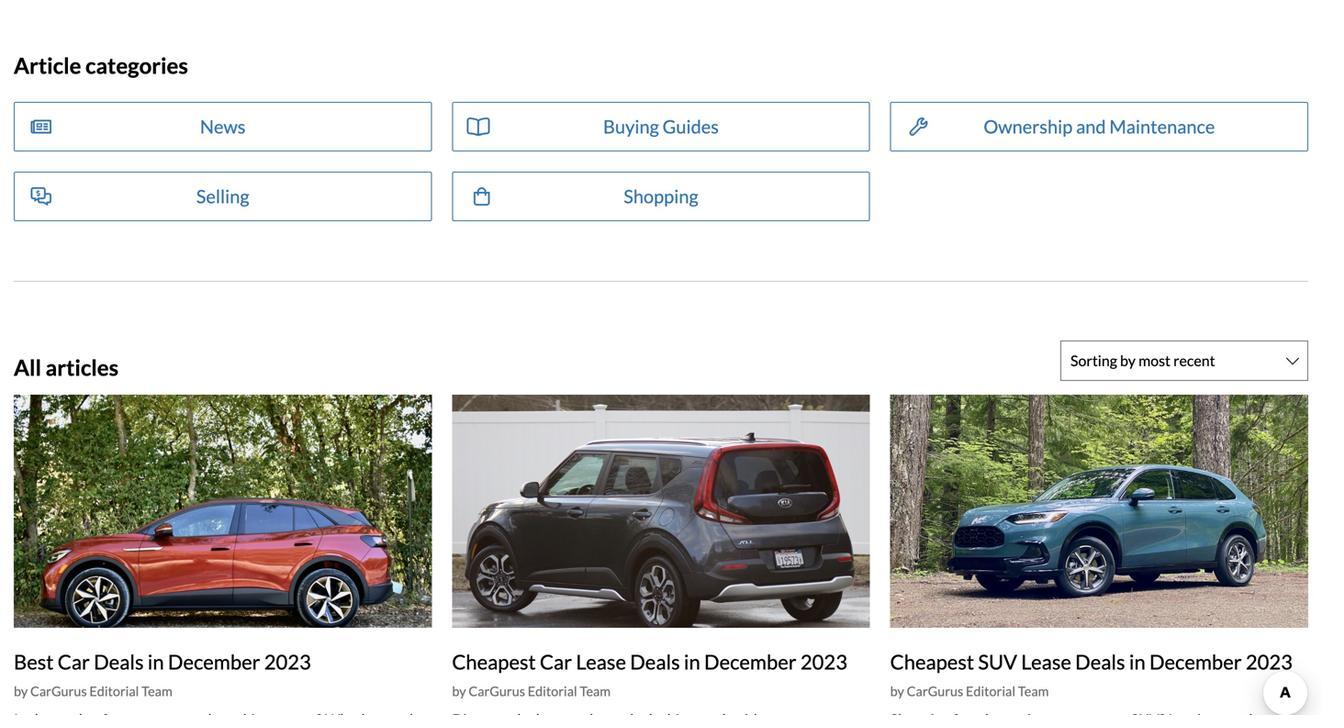 Task type: vqa. For each thing, say whether or not it's contained in the screenshot.
SUV
yes



Task type: locate. For each thing, give the bounding box(es) containing it.
1 editorial from the left
[[89, 684, 139, 699]]

3 in from the left
[[1129, 650, 1146, 674]]

1 cheapest from the left
[[452, 650, 536, 674]]

by
[[14, 684, 28, 699], [452, 684, 466, 699], [890, 684, 904, 699]]

1 car from the left
[[58, 650, 90, 674]]

0 horizontal spatial team
[[142, 684, 172, 699]]

team down best car deals in december 2023
[[142, 684, 172, 699]]

1 horizontal spatial lease
[[1021, 650, 1072, 674]]

newspaper image
[[31, 117, 51, 136]]

1 horizontal spatial cargurus
[[469, 684, 525, 699]]

2 horizontal spatial in
[[1129, 650, 1146, 674]]

shopping bag image
[[474, 187, 490, 206]]

team down cheapest car lease deals in december 2023
[[580, 684, 611, 699]]

3 team from the left
[[1018, 684, 1049, 699]]

lease
[[576, 650, 626, 674], [1021, 650, 1072, 674]]

best car deals in december 2023 link
[[14, 650, 311, 674]]

team
[[142, 684, 172, 699], [580, 684, 611, 699], [1018, 684, 1049, 699]]

by cargurus editorial team for cheapest suv lease deals in december 2023
[[890, 684, 1049, 699]]

0 horizontal spatial cargurus
[[30, 684, 87, 699]]

1 horizontal spatial by
[[452, 684, 466, 699]]

1 horizontal spatial by cargurus editorial team
[[452, 684, 611, 699]]

2 horizontal spatial by cargurus editorial team
[[890, 684, 1049, 699]]

2 horizontal spatial deals
[[1076, 650, 1126, 674]]

2 editorial from the left
[[528, 684, 577, 699]]

2 2023 from the left
[[801, 650, 848, 674]]

1 horizontal spatial december
[[704, 650, 797, 674]]

2 team from the left
[[580, 684, 611, 699]]

cheapest car lease deals in december 2023 image
[[452, 395, 870, 628]]

by cargurus editorial team for best car deals in december 2023
[[14, 684, 172, 699]]

car for cheapest
[[540, 650, 572, 674]]

1 horizontal spatial deals
[[630, 650, 680, 674]]

1 cargurus from the left
[[30, 684, 87, 699]]

and
[[1076, 116, 1106, 138]]

0 horizontal spatial in
[[148, 650, 164, 674]]

1 horizontal spatial in
[[684, 650, 701, 674]]

2 deals from the left
[[630, 650, 680, 674]]

all
[[14, 354, 41, 381]]

by cargurus editorial team for cheapest car lease deals in december 2023
[[452, 684, 611, 699]]

2 by cargurus editorial team from the left
[[452, 684, 611, 699]]

december for cheapest suv lease deals in december 2023
[[1150, 650, 1242, 674]]

0 horizontal spatial cheapest
[[452, 650, 536, 674]]

1 by cargurus editorial team from the left
[[14, 684, 172, 699]]

0 horizontal spatial car
[[58, 650, 90, 674]]

best car deals in december 2023
[[14, 650, 311, 674]]

2 lease from the left
[[1021, 650, 1072, 674]]

3 december from the left
[[1150, 650, 1242, 674]]

in
[[148, 650, 164, 674], [684, 650, 701, 674], [1129, 650, 1146, 674]]

suv
[[978, 650, 1018, 674]]

2 horizontal spatial editorial
[[966, 684, 1016, 699]]

0 horizontal spatial by cargurus editorial team
[[14, 684, 172, 699]]

0 horizontal spatial december
[[168, 650, 260, 674]]

2 horizontal spatial december
[[1150, 650, 1242, 674]]

deals
[[94, 650, 144, 674], [630, 650, 680, 674], [1076, 650, 1126, 674]]

december
[[168, 650, 260, 674], [704, 650, 797, 674], [1150, 650, 1242, 674]]

3 editorial from the left
[[966, 684, 1016, 699]]

2 horizontal spatial by
[[890, 684, 904, 699]]

2 december from the left
[[704, 650, 797, 674]]

1 horizontal spatial 2023
[[801, 650, 848, 674]]

cargurus
[[30, 684, 87, 699], [469, 684, 525, 699], [907, 684, 964, 699]]

1 lease from the left
[[576, 650, 626, 674]]

team down cheapest suv lease deals in december 2023 'link'
[[1018, 684, 1049, 699]]

3 cargurus from the left
[[907, 684, 964, 699]]

1 horizontal spatial editorial
[[528, 684, 577, 699]]

cheapest
[[452, 650, 536, 674], [890, 650, 974, 674]]

0 horizontal spatial by
[[14, 684, 28, 699]]

1 horizontal spatial team
[[580, 684, 611, 699]]

2 by from the left
[[452, 684, 466, 699]]

cheapest suv lease deals in december 2023 image
[[890, 395, 1309, 628]]

2 horizontal spatial cargurus
[[907, 684, 964, 699]]

cargurus for cheapest suv lease deals in december 2023
[[907, 684, 964, 699]]

1 in from the left
[[148, 650, 164, 674]]

3 deals from the left
[[1076, 650, 1126, 674]]

buying guides link
[[452, 102, 870, 151]]

cheapest car lease deals in december 2023 link
[[452, 650, 848, 674]]

3 by cargurus editorial team from the left
[[890, 684, 1049, 699]]

editorial for cheapest suv lease deals in december 2023
[[966, 684, 1016, 699]]

2 cargurus from the left
[[469, 684, 525, 699]]

1 horizontal spatial cheapest
[[890, 650, 974, 674]]

article
[[14, 52, 81, 79]]

team for best car deals in december 2023
[[142, 684, 172, 699]]

by for cheapest suv lease deals in december 2023
[[890, 684, 904, 699]]

editorial
[[89, 684, 139, 699], [528, 684, 577, 699], [966, 684, 1016, 699]]

3 by from the left
[[890, 684, 904, 699]]

0 horizontal spatial deals
[[94, 650, 144, 674]]

shopping link
[[452, 172, 870, 221]]

selling
[[196, 185, 249, 207]]

0 horizontal spatial editorial
[[89, 684, 139, 699]]

cheapest car lease deals in december 2023
[[452, 650, 848, 674]]

cheapest suv lease deals in december 2023
[[890, 650, 1293, 674]]

2 cheapest from the left
[[890, 650, 974, 674]]

0 horizontal spatial 2023
[[264, 650, 311, 674]]

cheapest suv lease deals in december 2023 link
[[890, 650, 1293, 674]]

2 horizontal spatial team
[[1018, 684, 1049, 699]]

0 horizontal spatial lease
[[576, 650, 626, 674]]

2 car from the left
[[540, 650, 572, 674]]

1 december from the left
[[168, 650, 260, 674]]

2023
[[264, 650, 311, 674], [801, 650, 848, 674], [1246, 650, 1293, 674]]

1 by from the left
[[14, 684, 28, 699]]

december for cheapest car lease deals in december 2023
[[704, 650, 797, 674]]

by cargurus editorial team
[[14, 684, 172, 699], [452, 684, 611, 699], [890, 684, 1049, 699]]

1 horizontal spatial car
[[540, 650, 572, 674]]

ownership
[[984, 116, 1073, 138]]

1 team from the left
[[142, 684, 172, 699]]

2 horizontal spatial 2023
[[1246, 650, 1293, 674]]

2 in from the left
[[684, 650, 701, 674]]

3 2023 from the left
[[1246, 650, 1293, 674]]

car
[[58, 650, 90, 674], [540, 650, 572, 674]]



Task type: describe. For each thing, give the bounding box(es) containing it.
team for cheapest suv lease deals in december 2023
[[1018, 684, 1049, 699]]

best car deals in december 2023 image
[[14, 395, 432, 628]]

maintenance
[[1110, 116, 1215, 138]]

chevron down image
[[1287, 353, 1299, 368]]

by for cheapest car lease deals in december 2023
[[452, 684, 466, 699]]

cheapest for cheapest car lease deals in december 2023
[[452, 650, 536, 674]]

guides
[[663, 116, 719, 138]]

news
[[200, 116, 246, 138]]

2023 for cheapest car lease deals in december 2023
[[801, 650, 848, 674]]

buying guides
[[603, 116, 719, 138]]

wrench image
[[910, 117, 928, 136]]

deals for cheapest suv lease deals in december 2023
[[1076, 650, 1126, 674]]

in for cheapest car lease deals in december 2023
[[684, 650, 701, 674]]

ownership and maintenance link
[[890, 102, 1309, 151]]

2023 for cheapest suv lease deals in december 2023
[[1246, 650, 1293, 674]]

1 2023 from the left
[[264, 650, 311, 674]]

cheapest for cheapest suv lease deals in december 2023
[[890, 650, 974, 674]]

articles
[[46, 354, 119, 381]]

buying
[[603, 116, 659, 138]]

all articles
[[14, 354, 119, 381]]

comments alt dollar image
[[31, 187, 51, 206]]

deals for cheapest car lease deals in december 2023
[[630, 650, 680, 674]]

car for best
[[58, 650, 90, 674]]

lease for suv
[[1021, 650, 1072, 674]]

editorial for best car deals in december 2023
[[89, 684, 139, 699]]

1 deals from the left
[[94, 650, 144, 674]]

book open image
[[467, 117, 490, 136]]

shopping
[[624, 185, 699, 207]]

best
[[14, 650, 54, 674]]

lease for car
[[576, 650, 626, 674]]

ownership and maintenance
[[984, 116, 1215, 138]]

selling link
[[14, 172, 432, 221]]

news link
[[14, 102, 432, 151]]

in for cheapest suv lease deals in december 2023
[[1129, 650, 1146, 674]]

by for best car deals in december 2023
[[14, 684, 28, 699]]

cargurus for cheapest car lease deals in december 2023
[[469, 684, 525, 699]]

article categories
[[14, 52, 188, 79]]

team for cheapest car lease deals in december 2023
[[580, 684, 611, 699]]

cargurus for best car deals in december 2023
[[30, 684, 87, 699]]

editorial for cheapest car lease deals in december 2023
[[528, 684, 577, 699]]

categories
[[85, 52, 188, 79]]



